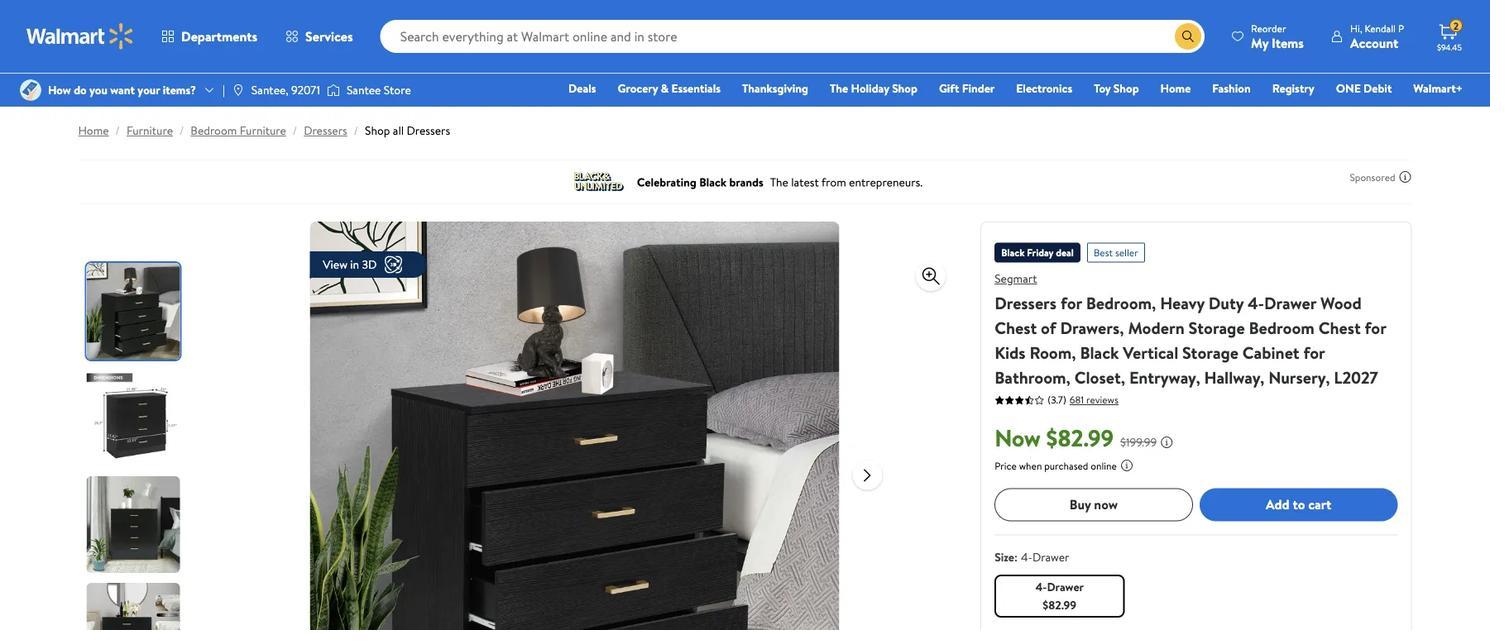 Task type: locate. For each thing, give the bounding box(es) containing it.
size list
[[992, 572, 1402, 621]]

vertical
[[1124, 341, 1179, 364]]

4- right :
[[1021, 549, 1033, 565]]

best
[[1094, 246, 1113, 260]]

storage up 'hallway,'
[[1183, 341, 1239, 364]]

681 reviews link
[[1067, 393, 1119, 407]]

home / furniture / bedroom furniture / dressers / shop all dressers
[[78, 123, 450, 139]]

0 vertical spatial home
[[1161, 80, 1191, 96]]

shop right toy
[[1114, 80, 1140, 96]]

for up l2027 on the bottom right of page
[[1366, 316, 1387, 339]]

1 horizontal spatial bedroom
[[1250, 316, 1315, 339]]

1 vertical spatial $82.99
[[1043, 597, 1077, 614]]

4- right the duty
[[1248, 291, 1265, 315]]

drawer right :
[[1033, 549, 1070, 565]]

seller
[[1116, 246, 1139, 260]]

toy shop
[[1095, 80, 1140, 96]]

1 vertical spatial 4-
[[1021, 549, 1033, 565]]

grocery & essentials
[[618, 80, 721, 96]]

0 vertical spatial bedroom
[[191, 123, 237, 139]]

0 vertical spatial drawer
[[1265, 291, 1317, 315]]

1 vertical spatial home
[[78, 123, 109, 139]]

dressers down 92071
[[304, 123, 347, 139]]

furniture down santee,
[[240, 123, 286, 139]]

for up nursery,
[[1304, 341, 1326, 364]]

gift finder
[[939, 80, 995, 96]]

one
[[1337, 80, 1362, 96]]

0 horizontal spatial  image
[[20, 79, 41, 101]]

shop right holiday
[[892, 80, 918, 96]]

1 horizontal spatial home
[[1161, 80, 1191, 96]]

drawer inside 4-drawer $82.99
[[1048, 579, 1084, 595]]

bedroom up 'cabinet'
[[1250, 316, 1315, 339]]

$82.99 down size : 4-drawer
[[1043, 597, 1077, 614]]

walmart image
[[26, 23, 134, 50]]

1 horizontal spatial shop
[[892, 80, 918, 96]]

view
[[323, 257, 348, 273]]

2 vertical spatial 4-
[[1036, 579, 1048, 595]]

home link
[[1154, 79, 1199, 97], [78, 123, 109, 139]]

dressers right all
[[407, 123, 450, 139]]

0 horizontal spatial home link
[[78, 123, 109, 139]]

4- inside segmart dressers for bedroom, heavy duty 4-drawer wood chest of drawers, modern storage bedroom chest for kids room, black vertical storage cabinet for bathroom, closet, entryway, hallway, nursery, l2027
[[1248, 291, 1265, 315]]

home
[[1161, 80, 1191, 96], [78, 123, 109, 139]]

black friday deal
[[1002, 246, 1074, 260]]

1 horizontal spatial  image
[[232, 84, 245, 97]]

legal information image
[[1121, 459, 1134, 472]]

shop left all
[[365, 123, 390, 139]]

black
[[1002, 246, 1025, 260], [1081, 341, 1120, 364]]

home link down you
[[78, 123, 109, 139]]

my
[[1252, 34, 1269, 52]]

1 vertical spatial for
[[1366, 316, 1387, 339]]

0 horizontal spatial bedroom
[[191, 123, 237, 139]]

santee,
[[252, 82, 289, 98]]

0 horizontal spatial furniture
[[127, 123, 173, 139]]

store
[[384, 82, 411, 98]]

0 horizontal spatial chest
[[995, 316, 1037, 339]]

home for home
[[1161, 80, 1191, 96]]

bedroom down '|'
[[191, 123, 237, 139]]

0 horizontal spatial home
[[78, 123, 109, 139]]

now
[[995, 422, 1041, 454]]

1 horizontal spatial chest
[[1319, 316, 1362, 339]]

1 horizontal spatial black
[[1081, 341, 1120, 364]]

0 vertical spatial $82.99
[[1047, 422, 1114, 454]]

now $82.99
[[995, 422, 1114, 454]]

drawer down size : 4-drawer
[[1048, 579, 1084, 595]]

0 vertical spatial black
[[1002, 246, 1025, 260]]

(3.7) 681 reviews
[[1048, 393, 1119, 407]]

bedroom
[[191, 123, 237, 139], [1250, 316, 1315, 339]]

4 / from the left
[[354, 123, 358, 139]]

for
[[1061, 291, 1083, 315], [1366, 316, 1387, 339], [1304, 341, 1326, 364]]

3d
[[362, 257, 377, 273]]

home link down search icon
[[1154, 79, 1199, 97]]

chest down wood
[[1319, 316, 1362, 339]]

0 vertical spatial storage
[[1189, 316, 1246, 339]]

 image right '|'
[[232, 84, 245, 97]]

4- down size : 4-drawer
[[1036, 579, 1048, 595]]

l2027
[[1335, 366, 1379, 389]]

 image right 92071
[[327, 82, 340, 99]]

furniture down your
[[127, 123, 173, 139]]

2 horizontal spatial dressers
[[995, 291, 1057, 315]]

furniture
[[127, 123, 173, 139], [240, 123, 286, 139]]

chest
[[995, 316, 1037, 339], [1319, 316, 1362, 339]]

 image
[[20, 79, 41, 101], [327, 82, 340, 99], [232, 84, 245, 97]]

 image for how do you want your items?
[[20, 79, 41, 101]]

for up drawers,
[[1061, 291, 1083, 315]]

storage
[[1189, 316, 1246, 339], [1183, 341, 1239, 364]]

2 horizontal spatial 4-
[[1248, 291, 1265, 315]]

thanksgiving
[[743, 80, 809, 96]]

&
[[661, 80, 669, 96]]

closet,
[[1075, 366, 1126, 389]]

1 horizontal spatial furniture
[[240, 123, 286, 139]]

1 horizontal spatial 4-
[[1036, 579, 1048, 595]]

ad disclaimer and feedback for skylinedisplayad image
[[1399, 171, 1413, 184]]

$82.99
[[1047, 422, 1114, 454], [1043, 597, 1077, 614]]

cart
[[1309, 496, 1332, 514]]

how do you want your items?
[[48, 82, 196, 98]]

2 vertical spatial for
[[1304, 341, 1326, 364]]

1 horizontal spatial for
[[1304, 341, 1326, 364]]

dressers down segmart
[[995, 291, 1057, 315]]

black up closet, at the right of the page
[[1081, 341, 1120, 364]]

4-
[[1248, 291, 1265, 315], [1021, 549, 1033, 565], [1036, 579, 1048, 595]]

segmart dressers for bedroom, heavy duty 4-drawer wood chest of drawers, modern storage bedroom chest for kids room, black vertical storage cabinet for bathroom, closet, entryway, hallway, nursery, l2027
[[995, 271, 1387, 389]]

when
[[1020, 459, 1043, 473]]

registry
[[1273, 80, 1315, 96]]

p
[[1399, 21, 1405, 35]]

reorder
[[1252, 21, 1287, 35]]

price when purchased online
[[995, 459, 1117, 473]]

:
[[1015, 549, 1018, 565]]

2 horizontal spatial shop
[[1114, 80, 1140, 96]]

santee store
[[347, 82, 411, 98]]

/ left 'dressers' link
[[293, 123, 297, 139]]

home down you
[[78, 123, 109, 139]]

add
[[1267, 496, 1290, 514]]

$82.99 up purchased
[[1047, 422, 1114, 454]]

2 vertical spatial drawer
[[1048, 579, 1084, 595]]

2 furniture from the left
[[240, 123, 286, 139]]

1 vertical spatial black
[[1081, 341, 1120, 364]]

0 vertical spatial 4-
[[1248, 291, 1265, 315]]

registry link
[[1265, 79, 1323, 97]]

drawers,
[[1061, 316, 1125, 339]]

/ right furniture link
[[180, 123, 184, 139]]

2 horizontal spatial  image
[[327, 82, 340, 99]]

dressers
[[304, 123, 347, 139], [407, 123, 450, 139], [995, 291, 1057, 315]]

finder
[[962, 80, 995, 96]]

2 horizontal spatial for
[[1366, 316, 1387, 339]]

storage down the duty
[[1189, 316, 1246, 339]]

chest up kids at the bottom right of page
[[995, 316, 1037, 339]]

of
[[1041, 316, 1057, 339]]

bathroom,
[[995, 366, 1071, 389]]

santee, 92071
[[252, 82, 320, 98]]

dressers inside segmart dressers for bedroom, heavy duty 4-drawer wood chest of drawers, modern storage bedroom chest for kids room, black vertical storage cabinet for bathroom, closet, entryway, hallway, nursery, l2027
[[995, 291, 1057, 315]]

size
[[995, 549, 1015, 565]]

/ left furniture link
[[116, 123, 120, 139]]

home down search icon
[[1161, 80, 1191, 96]]

/ right 'dressers' link
[[354, 123, 358, 139]]

0 horizontal spatial for
[[1061, 291, 1083, 315]]

segmart link
[[995, 271, 1038, 287]]

duty
[[1209, 291, 1244, 315]]

shop inside "link"
[[1114, 80, 1140, 96]]

gift finder link
[[932, 79, 1003, 97]]

deals
[[569, 80, 596, 96]]

kendall
[[1365, 21, 1397, 35]]

essentials
[[672, 80, 721, 96]]

holiday
[[851, 80, 890, 96]]

search icon image
[[1182, 30, 1195, 43]]

buy
[[1070, 496, 1091, 514]]

drawer left wood
[[1265, 291, 1317, 315]]

 image for santee store
[[327, 82, 340, 99]]

you
[[89, 82, 108, 98]]

 image left how
[[20, 79, 41, 101]]

black up segmart link on the top of page
[[1002, 246, 1025, 260]]

1 / from the left
[[116, 123, 120, 139]]

(3.7)
[[1048, 393, 1067, 407]]

departments button
[[147, 17, 272, 56]]

/
[[116, 123, 120, 139], [180, 123, 184, 139], [293, 123, 297, 139], [354, 123, 358, 139]]

walmart+ link
[[1407, 79, 1471, 97]]

0 vertical spatial home link
[[1154, 79, 1199, 97]]

Walmart Site-Wide search field
[[380, 20, 1205, 53]]

1 vertical spatial bedroom
[[1250, 316, 1315, 339]]

4-drawer $82.99
[[1036, 579, 1084, 614]]



Task type: describe. For each thing, give the bounding box(es) containing it.
2
[[1454, 19, 1460, 33]]

to
[[1293, 496, 1306, 514]]

1 vertical spatial home link
[[78, 123, 109, 139]]

4- inside 4-drawer $82.99
[[1036, 579, 1048, 595]]

heavy
[[1161, 291, 1205, 315]]

add to cart button
[[1200, 489, 1399, 522]]

in
[[350, 257, 359, 273]]

learn more about strikethrough prices image
[[1161, 436, 1174, 449]]

now
[[1095, 496, 1119, 514]]

friday
[[1027, 246, 1054, 260]]

2 chest from the left
[[1319, 316, 1362, 339]]

dressers for bedroom, heavy duty 4-drawer wood chest of drawers, modern storage bedroom chest for kids room, black vertical storage cabinet for bathroom, closet, entryway, hallway, nursery, l2027 - image 3 of 10 image
[[87, 477, 183, 574]]

room,
[[1030, 341, 1077, 364]]

buy now
[[1070, 496, 1119, 514]]

drawer inside segmart dressers for bedroom, heavy duty 4-drawer wood chest of drawers, modern storage bedroom chest for kids room, black vertical storage cabinet for bathroom, closet, entryway, hallway, nursery, l2027
[[1265, 291, 1317, 315]]

$94.45
[[1438, 41, 1463, 53]]

black inside segmart dressers for bedroom, heavy duty 4-drawer wood chest of drawers, modern storage bedroom chest for kids room, black vertical storage cabinet for bathroom, closet, entryway, hallway, nursery, l2027
[[1081, 341, 1120, 364]]

kids
[[995, 341, 1026, 364]]

add to cart
[[1267, 496, 1332, 514]]

your
[[138, 82, 160, 98]]

hi,
[[1351, 21, 1363, 35]]

wood
[[1321, 291, 1362, 315]]

toy shop link
[[1087, 79, 1147, 97]]

bedroom,
[[1087, 291, 1157, 315]]

nursery,
[[1269, 366, 1331, 389]]

hallway,
[[1205, 366, 1265, 389]]

view in 3d button
[[310, 252, 427, 278]]

dressers for bedroom, heavy duty 4-drawer wood chest of drawers, modern storage bedroom chest for kids room, black vertical storage cabinet for bathroom, closet, entryway, hallway, nursery, l2027 - image 2 of 10 image
[[87, 370, 183, 467]]

1 furniture from the left
[[127, 123, 173, 139]]

Search search field
[[380, 20, 1205, 53]]

santee
[[347, 82, 381, 98]]

how
[[48, 82, 71, 98]]

walmart+
[[1414, 80, 1464, 96]]

zoom image modal image
[[921, 267, 941, 286]]

purchased
[[1045, 459, 1089, 473]]

cabinet
[[1243, 341, 1300, 364]]

fashion
[[1213, 80, 1251, 96]]

one debit link
[[1329, 79, 1400, 97]]

3 / from the left
[[293, 123, 297, 139]]

buy now button
[[995, 489, 1194, 522]]

the holiday shop link
[[823, 79, 925, 97]]

bedroom furniture link
[[191, 123, 286, 139]]

do
[[74, 82, 87, 98]]

all
[[393, 123, 404, 139]]

1 chest from the left
[[995, 316, 1037, 339]]

1 horizontal spatial home link
[[1154, 79, 1199, 97]]

1 vertical spatial drawer
[[1033, 549, 1070, 565]]

items
[[1272, 34, 1305, 52]]

size : 4-drawer
[[995, 549, 1070, 565]]

 image for santee, 92071
[[232, 84, 245, 97]]

$82.99 inside 4-drawer $82.99
[[1043, 597, 1077, 614]]

0 horizontal spatial dressers
[[304, 123, 347, 139]]

deals link
[[561, 79, 604, 97]]

|
[[223, 82, 225, 98]]

best seller
[[1094, 246, 1139, 260]]

0 horizontal spatial 4-
[[1021, 549, 1033, 565]]

2 / from the left
[[180, 123, 184, 139]]

home for home / furniture / bedroom furniture / dressers / shop all dressers
[[78, 123, 109, 139]]

0 horizontal spatial black
[[1002, 246, 1025, 260]]

reorder my items
[[1252, 21, 1305, 52]]

dressers link
[[304, 123, 347, 139]]

next media item image
[[858, 466, 878, 486]]

$199.99
[[1121, 434, 1157, 450]]

1 vertical spatial storage
[[1183, 341, 1239, 364]]

0 horizontal spatial shop
[[365, 123, 390, 139]]

one debit
[[1337, 80, 1393, 96]]

dressers for bedroom, heavy duty 4-drawer wood chest of drawers, modern storage bedroom chest for kids room, black vertical storage cabinet for bathroom, closet, entryway, hallway, nursery, l2027 image
[[310, 222, 840, 631]]

dressers for bedroom, heavy duty 4-drawer wood chest of drawers, modern storage bedroom chest for kids room, black vertical storage cabinet for bathroom, closet, entryway, hallway, nursery, l2027 - image 4 of 10 image
[[87, 584, 183, 631]]

view in 3d
[[323, 257, 377, 273]]

price
[[995, 459, 1017, 473]]

dressers for bedroom, heavy duty 4-drawer wood chest of drawers, modern storage bedroom chest for kids room, black vertical storage cabinet for bathroom, closet, entryway, hallway, nursery, l2027 - image 1 of 10 image
[[87, 263, 183, 360]]

deal
[[1056, 246, 1074, 260]]

departments
[[181, 27, 258, 46]]

services
[[306, 27, 353, 46]]

92071
[[291, 82, 320, 98]]

reviews
[[1087, 393, 1119, 407]]

fashion link
[[1206, 79, 1259, 97]]

0 vertical spatial for
[[1061, 291, 1083, 315]]

bedroom inside segmart dressers for bedroom, heavy duty 4-drawer wood chest of drawers, modern storage bedroom chest for kids room, black vertical storage cabinet for bathroom, closet, entryway, hallway, nursery, l2027
[[1250, 316, 1315, 339]]

furniture link
[[127, 123, 173, 139]]

hi, kendall p account
[[1351, 21, 1405, 52]]

grocery & essentials link
[[611, 79, 728, 97]]

shop all dressers link
[[365, 123, 450, 139]]

the
[[830, 80, 849, 96]]

debit
[[1364, 80, 1393, 96]]

segmart
[[995, 271, 1038, 287]]

1 horizontal spatial dressers
[[407, 123, 450, 139]]

681
[[1070, 393, 1085, 407]]

the holiday shop
[[830, 80, 918, 96]]



Task type: vqa. For each thing, say whether or not it's contained in the screenshot.
the topmost Drawer
yes



